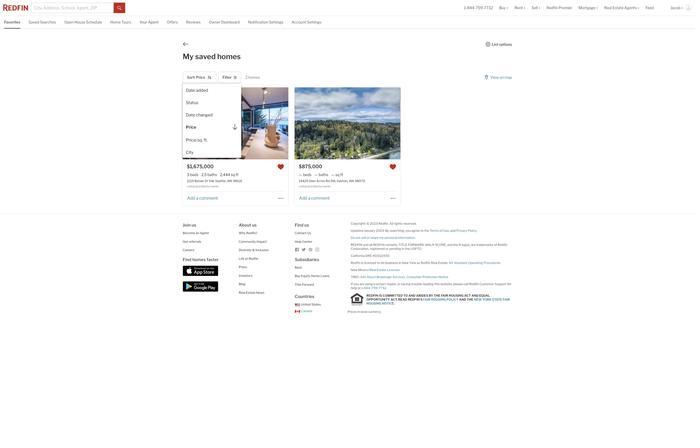 Task type: describe. For each thing, give the bounding box(es) containing it.
2,444
[[220, 173, 230, 177]]

98116
[[233, 179, 242, 183]]

price/sq. ft.
[[186, 138, 208, 143]]

state
[[493, 298, 503, 301]]

my
[[183, 52, 194, 61]]

0 vertical spatial 1-844-759-7732 link
[[465, 6, 494, 10]]

:
[[195, 75, 196, 80]]

redfin is licensed to do business in new york as redfin real estate. ny standard operating procedures
[[351, 261, 501, 265]]

1 photo of 14425 glen acres rd sw, vashon, wa 98070 image from the left
[[189, 88, 295, 159]]

7732 for 1-844-759-7732
[[485, 6, 494, 10]]

referrals
[[189, 240, 201, 244]]

open house schedule link
[[64, 16, 102, 28]]

date changed
[[186, 113, 213, 118]]

reserved.
[[404, 222, 417, 226]]

. right screen
[[387, 286, 387, 290]]

estate for news
[[246, 291, 256, 295]]

&
[[253, 248, 255, 252]]

new
[[475, 298, 482, 301]]

redfin inside redfin and all redfin variants, title forward, walk score, and the r logos, are trademarks of redfin corporation, registered or pending in the uspto.
[[498, 243, 508, 247]]

0 horizontal spatial fair
[[424, 298, 431, 301]]

ft for 2,444 sq ft
[[236, 173, 239, 177]]

759- for 1-844-759-7732 .
[[372, 286, 379, 290]]

0 horizontal spatial new
[[351, 268, 358, 272]]

provided inside 14425 glen acres rd sw, vashon, wa 98070 listing provided by nwmls
[[308, 185, 319, 188]]

redfin down my
[[374, 243, 385, 247]]

using
[[365, 282, 373, 286]]

homes for find homes faster
[[193, 257, 206, 262]]

0 vertical spatial price
[[196, 75, 205, 80]]

date added button
[[183, 84, 242, 96]]

account settings link
[[292, 16, 322, 28]]

and left all on the right
[[364, 243, 369, 247]]

california
[[351, 254, 365, 258]]

buy ▾ button
[[497, 0, 512, 16]]

changed
[[196, 113, 213, 118]]

add a comment for $1,675,000
[[187, 196, 218, 201]]

date changed button
[[183, 108, 242, 121]]

redfin facebook image
[[295, 248, 299, 252]]

2 horizontal spatial and
[[472, 294, 479, 298]]

0 vertical spatial of
[[440, 229, 443, 233]]

contact us button
[[295, 231, 311, 235]]

759- for 1-844-759-7732
[[476, 6, 485, 10]]

you inside if you are using a screen reader, or having trouble reading this website, please call redfin customer support for help at
[[354, 282, 359, 286]]

terms of use link
[[430, 229, 450, 233]]

press
[[239, 265, 247, 269]]

1 horizontal spatial agent
[[200, 231, 209, 235]]

personal
[[385, 236, 398, 240]]

home inside home tours link
[[111, 20, 121, 24]]

redfin.
[[379, 222, 389, 226]]

logos,
[[462, 243, 471, 247]]

beds for 3 beds
[[190, 173, 199, 177]]

0 horizontal spatial the
[[406, 247, 411, 251]]

schedule
[[86, 20, 102, 24]]

1 vertical spatial home
[[311, 274, 320, 278]]

comment for $875,000
[[312, 196, 330, 201]]

1 horizontal spatial the
[[425, 229, 430, 233]]

open
[[64, 20, 74, 24]]

▾ for buy ▾
[[507, 6, 509, 10]]

— for — sq ft
[[332, 173, 335, 177]]

of inside redfin and all redfin variants, title forward, walk score, and the r logos, are trademarks of redfin corporation, registered or pending in the uspto.
[[495, 243, 498, 247]]

us for about us
[[252, 223, 257, 228]]

operating
[[469, 261, 483, 265]]

contact
[[295, 231, 307, 235]]

policy
[[447, 298, 459, 301]]

wa inside 14425 glen acres rd sw, vashon, wa 98070 listing provided by nwmls
[[349, 179, 355, 183]]

become
[[183, 231, 195, 235]]

status button
[[183, 96, 242, 108]]

open house schedule
[[64, 20, 102, 24]]

corporation,
[[351, 247, 370, 251]]

sw, inside 2119 bonair dr sw, seattle, wa 98116 listing provided by nwmls
[[209, 179, 215, 183]]

price button
[[183, 121, 242, 133]]

act.
[[391, 298, 398, 301]]

screen
[[376, 282, 386, 286]]

why
[[239, 231, 246, 235]]

an
[[196, 231, 199, 235]]

ny
[[450, 261, 454, 265]]

1 horizontal spatial new
[[403, 261, 409, 265]]

price/sq. ft. button
[[183, 133, 242, 146]]

prices in local currency
[[348, 310, 382, 314]]

1- for 1-844-759-7732 .
[[362, 286, 365, 290]]

1 horizontal spatial ,
[[450, 229, 450, 233]]

download the redfin app from the google play store image
[[183, 281, 219, 292]]

redfin?
[[247, 231, 258, 235]]

. right privacy
[[477, 229, 478, 233]]

acres
[[317, 179, 325, 183]]

1 horizontal spatial housing
[[432, 298, 446, 301]]

news
[[256, 291, 265, 295]]

0 horizontal spatial and
[[409, 294, 416, 298]]

favorite button checkbox
[[390, 164, 397, 170]]

view on map
[[491, 75, 513, 80]]

— beds
[[299, 173, 312, 177]]

redfin right as
[[421, 261, 431, 265]]

fair inside redfin is committed to and abides by the fair housing act and equal opportunity act. read redfin's
[[442, 294, 449, 298]]

filter button
[[219, 72, 241, 83]]

add a comment button for $1,675,000
[[187, 196, 218, 201]]

sq for 2,444
[[231, 173, 235, 177]]

#01521930
[[373, 254, 390, 258]]

saved searches link
[[29, 16, 56, 28]]

favorite button image for $875,000
[[390, 164, 397, 170]]

equal housing opportunity image
[[351, 293, 364, 306]]

list options
[[492, 42, 513, 46]]

rd
[[326, 179, 330, 183]]

— for — baths
[[315, 173, 318, 177]]

real down "licensed"
[[370, 268, 376, 272]]

get referrals button
[[183, 240, 201, 244]]

comment for $1,675,000
[[199, 196, 218, 201]]

settings for account settings
[[307, 20, 322, 24]]

find for find homes faster
[[183, 257, 192, 262]]

housing inside new york state fair housing notice
[[367, 301, 382, 305]]

0 horizontal spatial about
[[239, 223, 252, 228]]

price inside button
[[186, 125, 196, 130]]

submit search image
[[118, 6, 122, 10]]

trec: info about brokerage services , consumer protection notice
[[351, 275, 449, 279]]

local
[[361, 310, 368, 314]]

1-844-759-7732
[[465, 6, 494, 10]]

account
[[292, 20, 307, 24]]

2 homes
[[246, 75, 260, 80]]

find for find us
[[295, 223, 304, 228]]

and right score,
[[448, 243, 453, 247]]

jacob ▾
[[672, 6, 684, 10]]

real left estate.
[[432, 261, 438, 265]]

1 vertical spatial 1-844-759-7732 link
[[362, 286, 387, 290]]

1 horizontal spatial to
[[421, 229, 424, 233]]

7732 for 1-844-759-7732 .
[[379, 286, 387, 290]]

$1,675,000
[[187, 164, 214, 169]]

consumer
[[407, 275, 422, 279]]

licensed
[[365, 261, 377, 265]]

— sq ft
[[332, 173, 344, 177]]

at inside if you are using a screen reader, or having trouble reading this website, please call redfin customer support for help at
[[358, 286, 361, 290]]

pending
[[390, 247, 402, 251]]

real down blog
[[239, 291, 246, 295]]

business
[[386, 261, 399, 265]]

2 photo of 14425 glen acres rd sw, vashon, wa 98070 image from the left
[[295, 88, 401, 159]]

info about brokerage services link
[[361, 275, 406, 279]]

1 vertical spatial to
[[377, 261, 381, 265]]

redfin inside if you are using a screen reader, or having trouble reading this website, please call redfin customer support for help at
[[470, 282, 479, 286]]

1 horizontal spatial in
[[399, 261, 402, 265]]

the inside redfin is committed to and abides by the fair housing act and equal opportunity act. read redfin's
[[434, 294, 441, 298]]

by
[[386, 229, 390, 233]]

rent ▾ button
[[515, 0, 526, 16]]

0 horizontal spatial or
[[367, 236, 370, 240]]

searches
[[40, 20, 56, 24]]

to
[[404, 294, 408, 298]]

1 vertical spatial estate
[[377, 268, 387, 272]]

add a comment button for $875,000
[[299, 196, 330, 201]]

. down agree on the bottom right of the page
[[415, 236, 416, 240]]

redfin left is
[[351, 261, 361, 265]]

2.5
[[202, 173, 207, 177]]

view on map button
[[485, 72, 513, 83]]

sq for —
[[336, 173, 340, 177]]

redfin down &
[[249, 257, 259, 261]]

baths for — baths
[[319, 173, 329, 177]]

homes for 2 homes
[[249, 75, 260, 80]]

0 horizontal spatial in
[[358, 310, 360, 314]]

reviews link
[[186, 16, 201, 28]]

read
[[399, 298, 408, 301]]

are inside if you are using a screen reader, or having trouble reading this website, please call redfin customer support for help at
[[360, 282, 365, 286]]

and right use
[[451, 229, 456, 233]]

updated
[[351, 229, 364, 233]]

favorites link
[[4, 16, 20, 28]]

community impact button
[[239, 240, 267, 244]]

3 beds
[[187, 173, 199, 177]]

housing inside redfin is committed to and abides by the fair housing act and equal opportunity act. read redfin's
[[449, 294, 464, 298]]

estate.
[[439, 261, 449, 265]]

sort : price
[[187, 75, 205, 80]]

status
[[186, 100, 199, 105]]

jacob
[[672, 6, 681, 10]]

city
[[186, 150, 194, 155]]

this
[[435, 282, 440, 286]]

use
[[444, 229, 450, 233]]

reviews
[[186, 20, 201, 24]]

ft for — sq ft
[[341, 173, 344, 177]]

sw, inside 14425 glen acres rd sw, vashon, wa 98070 listing provided by nwmls
[[331, 179, 336, 183]]

▾ for sell ▾
[[539, 6, 541, 10]]

canada link
[[295, 309, 313, 313]]

life
[[239, 257, 245, 261]]

a for $875,000
[[308, 196, 311, 201]]

1 horizontal spatial you
[[406, 229, 411, 233]]

nwmls inside 14425 glen acres rd sw, vashon, wa 98070 listing provided by nwmls
[[323, 185, 331, 188]]

nwmls inside 2119 bonair dr sw, seattle, wa 98116 listing provided by nwmls
[[211, 185, 219, 188]]

by inside 14425 glen acres rd sw, vashon, wa 98070 listing provided by nwmls
[[319, 185, 322, 188]]

2 horizontal spatial the
[[454, 243, 459, 247]]

bonair
[[195, 179, 204, 183]]



Task type: vqa. For each thing, say whether or not it's contained in the screenshot.
second ▾ from right
yes



Task type: locate. For each thing, give the bounding box(es) containing it.
1 baths from the left
[[208, 173, 217, 177]]

redfin down not
[[351, 243, 363, 247]]

2 horizontal spatial in
[[402, 247, 405, 251]]

0 vertical spatial homes
[[218, 52, 241, 61]]

redfin
[[351, 243, 363, 247], [374, 243, 385, 247], [367, 294, 379, 298]]

sort
[[187, 75, 195, 80]]

redfin down the 1-844-759-7732 . on the bottom right
[[367, 294, 379, 298]]

0 horizontal spatial sw,
[[209, 179, 215, 183]]

0 horizontal spatial 844-
[[364, 286, 372, 290]]

▾ for mortgage ▾
[[597, 6, 599, 10]]

0 horizontal spatial baths
[[208, 173, 217, 177]]

1 sq from the left
[[231, 173, 235, 177]]

wa
[[227, 179, 233, 183], [349, 179, 355, 183]]

2 date from the top
[[186, 113, 195, 118]]

3 photo of 14425 glen acres rd sw, vashon, wa 98070 image from the left
[[401, 88, 507, 159]]

of right trademarks on the bottom right of the page
[[495, 243, 498, 247]]

are inside redfin and all redfin variants, title forward, walk score, and the r logos, are trademarks of redfin corporation, registered or pending in the uspto.
[[472, 243, 476, 247]]

in right business
[[399, 261, 402, 265]]

home left tours
[[111, 20, 121, 24]]

nwmls down rd
[[323, 185, 331, 188]]

diversity & inclusion
[[239, 248, 269, 252]]

1 horizontal spatial by
[[319, 185, 322, 188]]

1 ft from the left
[[236, 173, 239, 177]]

trec:
[[351, 275, 360, 279]]

▾ right the buy
[[507, 6, 509, 10]]

▾ for rent ▾
[[524, 6, 526, 10]]

sell ▾
[[532, 6, 541, 10]]

add a comment down 'glen'
[[300, 196, 330, 201]]

1-844-759-7732 link left the buy
[[465, 6, 494, 10]]

price up price/sq. on the top of page
[[186, 125, 196, 130]]

3 — from the left
[[332, 173, 335, 177]]

0 horizontal spatial sq
[[231, 173, 235, 177]]

are right logos,
[[472, 243, 476, 247]]

,
[[450, 229, 450, 233], [406, 275, 406, 279]]

and right to
[[409, 294, 416, 298]]

1 horizontal spatial add
[[300, 196, 308, 201]]

2 add a comment from the left
[[300, 196, 330, 201]]

1-844-759-7732 link up is
[[362, 286, 387, 290]]

favorite button checkbox
[[278, 164, 285, 170]]

why redfin? button
[[239, 231, 258, 235]]

diversity & inclusion button
[[239, 248, 269, 252]]

act
[[465, 294, 471, 298]]

redfin for and
[[351, 243, 363, 247]]

2 horizontal spatial estate
[[613, 6, 624, 10]]

14425
[[299, 179, 309, 183]]

ny standard operating procedures link
[[450, 261, 501, 265]]

1 vertical spatial homes
[[249, 75, 260, 80]]

1 horizontal spatial baths
[[319, 173, 329, 177]]

listing inside 2119 bonair dr sw, seattle, wa 98116 listing provided by nwmls
[[187, 185, 195, 188]]

ft up the 98116 at the left top of the page
[[236, 173, 239, 177]]

photo of 2119 bonair dr sw, seattle, wa 98116 image
[[77, 88, 183, 159], [183, 88, 289, 159], [289, 88, 395, 159]]

1 horizontal spatial provided
[[308, 185, 319, 188]]

1 horizontal spatial ft
[[341, 173, 344, 177]]

map
[[505, 75, 513, 80]]

2 vertical spatial in
[[358, 310, 360, 314]]

become an agent button
[[183, 231, 209, 235]]

2 horizontal spatial or
[[398, 282, 401, 286]]

fair inside new york state fair housing notice
[[503, 298, 511, 301]]

3 photo of 2119 bonair dr sw, seattle, wa 98116 image from the left
[[289, 88, 395, 159]]

0 horizontal spatial us
[[192, 223, 196, 228]]

1 vertical spatial agent
[[200, 231, 209, 235]]

nwmls down seattle,
[[211, 185, 219, 188]]

0 horizontal spatial home
[[111, 20, 121, 24]]

2023
[[370, 222, 378, 226]]

share
[[371, 236, 379, 240]]

us right join
[[192, 223, 196, 228]]

blog button
[[239, 282, 246, 286]]

date inside date changed button
[[186, 113, 195, 118]]

at right life
[[245, 257, 248, 261]]

0 horizontal spatial agent
[[148, 20, 159, 24]]

1 add from the left
[[187, 196, 195, 201]]

by down acres
[[319, 185, 322, 188]]

2 settings from the left
[[307, 20, 322, 24]]

please
[[454, 282, 464, 286]]

1 horizontal spatial wa
[[349, 179, 355, 183]]

favorite button image for $1,675,000
[[278, 164, 285, 170]]

bay
[[295, 274, 301, 278]]

1 horizontal spatial 844-
[[468, 6, 476, 10]]

1 listing from the left
[[187, 185, 195, 188]]

sell ▾ button
[[532, 0, 541, 16]]

ft up "vashon,"
[[341, 173, 344, 177]]

by inside 2119 bonair dr sw, seattle, wa 98116 listing provided by nwmls
[[207, 185, 210, 188]]

0 horizontal spatial wa
[[227, 179, 233, 183]]

1 comment from the left
[[199, 196, 218, 201]]

add a comment
[[187, 196, 218, 201], [300, 196, 330, 201]]

2 wa from the left
[[349, 179, 355, 183]]

us up redfin?
[[252, 223, 257, 228]]

0 horizontal spatial homes
[[193, 257, 206, 262]]

1 horizontal spatial and
[[460, 298, 467, 301]]

sw, right dr
[[209, 179, 215, 183]]

2 favorite button image from the left
[[390, 164, 397, 170]]

listing down 14425
[[299, 185, 308, 188]]

and right act
[[472, 294, 479, 298]]

my
[[380, 236, 384, 240]]

the left uspto.
[[406, 247, 411, 251]]

redfin right trademarks on the bottom right of the page
[[498, 243, 508, 247]]

dialog
[[183, 84, 242, 158]]

7732 left the buy
[[485, 6, 494, 10]]

1 date from the top
[[186, 88, 195, 93]]

6 ▾ from the left
[[682, 6, 684, 10]]

title
[[399, 243, 408, 247]]

14425 glen acres rd sw, vashon, wa 98070 listing provided by nwmls
[[299, 179, 366, 188]]

us flag image
[[295, 304, 300, 306]]

careers button
[[183, 248, 195, 252]]

3 us from the left
[[305, 223, 309, 228]]

1 horizontal spatial 759-
[[476, 6, 485, 10]]

2 comment from the left
[[312, 196, 330, 201]]

real inside "dropdown button"
[[605, 6, 613, 10]]

help center
[[295, 240, 313, 244]]

1 horizontal spatial the
[[468, 298, 474, 301]]

1 horizontal spatial are
[[472, 243, 476, 247]]

0 horizontal spatial favorite button image
[[278, 164, 285, 170]]

2
[[246, 75, 248, 80]]

▾ for jacob ▾
[[682, 6, 684, 10]]

ft.
[[204, 138, 208, 143]]

0 horizontal spatial the
[[434, 294, 441, 298]]

1 sw, from the left
[[209, 179, 215, 183]]

real right mortgage ▾
[[605, 6, 613, 10]]

beds for — beds
[[304, 173, 312, 177]]

redfin right call at the bottom of the page
[[470, 282, 479, 286]]

about up using
[[367, 275, 376, 279]]

0 horizontal spatial find
[[183, 257, 192, 262]]

1 horizontal spatial at
[[358, 286, 361, 290]]

0 vertical spatial ,
[[450, 229, 450, 233]]

0 horizontal spatial 7732
[[379, 286, 387, 290]]

1 vertical spatial about
[[367, 275, 376, 279]]

0 vertical spatial are
[[472, 243, 476, 247]]

favorite button image
[[278, 164, 285, 170], [390, 164, 397, 170]]

baths right 2.5 on the left of page
[[208, 173, 217, 177]]

date inside date added 'button'
[[186, 88, 195, 93]]

us up us
[[305, 223, 309, 228]]

1 horizontal spatial sq
[[336, 173, 340, 177]]

2 ft from the left
[[341, 173, 344, 177]]

1 vertical spatial ,
[[406, 275, 406, 279]]

mortgage
[[579, 6, 596, 10]]

1 nwmls from the left
[[211, 185, 219, 188]]

premier
[[559, 6, 573, 10]]

walk
[[426, 243, 435, 247]]

privacy
[[457, 229, 468, 233]]

a down bonair
[[196, 196, 199, 201]]

0 vertical spatial 1-
[[465, 6, 468, 10]]

1 — from the left
[[299, 173, 302, 177]]

0 vertical spatial or
[[367, 236, 370, 240]]

2,444 sq ft
[[220, 173, 239, 177]]

1 horizontal spatial homes
[[218, 52, 241, 61]]

add a comment button down bonair
[[187, 196, 218, 201]]

find up contact
[[295, 223, 304, 228]]

seattle,
[[215, 179, 227, 183]]

or left pending
[[386, 247, 389, 251]]

98070
[[355, 179, 366, 183]]

date down status
[[186, 113, 195, 118]]

estate left agents at top
[[613, 6, 624, 10]]

2 ▾ from the left
[[524, 6, 526, 10]]

settings for notification settings
[[269, 20, 284, 24]]

2 provided from the left
[[308, 185, 319, 188]]

reading
[[423, 282, 434, 286]]

2 horizontal spatial housing
[[449, 294, 464, 298]]

2 — from the left
[[315, 173, 318, 177]]

0 horizontal spatial at
[[245, 257, 248, 261]]

2 sw, from the left
[[331, 179, 336, 183]]

wa down 2,444 sq ft
[[227, 179, 233, 183]]

1 vertical spatial 1-
[[362, 286, 365, 290]]

— for — beds
[[299, 173, 302, 177]]

3 ▾ from the left
[[539, 6, 541, 10]]

0 horizontal spatial settings
[[269, 20, 284, 24]]

0 horizontal spatial by
[[207, 185, 210, 188]]

2 by from the left
[[319, 185, 322, 188]]

as
[[417, 261, 421, 265]]

2 us from the left
[[252, 223, 257, 228]]

photo of 14425 glen acres rd sw, vashon, wa 98070 image
[[189, 88, 295, 159], [295, 88, 401, 159], [401, 88, 507, 159]]

services
[[393, 275, 406, 279]]

or right sell
[[367, 236, 370, 240]]

dialog containing date added
[[183, 84, 242, 158]]

add for $875,000
[[300, 196, 308, 201]]

provided inside 2119 bonair dr sw, seattle, wa 98116 listing provided by nwmls
[[196, 185, 207, 188]]

become an agent
[[183, 231, 209, 235]]

2 add a comment button from the left
[[299, 196, 330, 201]]

community
[[239, 240, 256, 244]]

1 beds from the left
[[190, 173, 199, 177]]

2 nwmls from the left
[[323, 185, 331, 188]]

1-844-759-7732 .
[[362, 286, 387, 290]]

sw, right rd
[[331, 179, 336, 183]]

in inside redfin and all redfin variants, title forward, walk score, and the r logos, are trademarks of redfin corporation, registered or pending in the uspto.
[[402, 247, 405, 251]]

a inside if you are using a screen reader, or having trouble reading this website, please call redfin customer support for help at
[[374, 282, 376, 286]]

wa inside 2119 bonair dr sw, seattle, wa 98116 listing provided by nwmls
[[227, 179, 233, 183]]

2 horizontal spatial —
[[332, 173, 335, 177]]

rent ▾
[[515, 6, 526, 10]]

0 vertical spatial in
[[402, 247, 405, 251]]

1- for 1-844-759-7732
[[465, 6, 468, 10]]

in right pending
[[402, 247, 405, 251]]

©
[[367, 222, 370, 226]]

price right :
[[196, 75, 205, 80]]

5 ▾ from the left
[[638, 6, 640, 10]]

loans
[[321, 274, 330, 278]]

1 by from the left
[[207, 185, 210, 188]]

4 ▾ from the left
[[597, 6, 599, 10]]

agent right your
[[148, 20, 159, 24]]

homes up "filter"
[[218, 52, 241, 61]]

life at redfin
[[239, 257, 259, 261]]

— up 'glen'
[[315, 173, 318, 177]]

estate left news
[[246, 291, 256, 295]]

redfin instagram image
[[316, 248, 320, 252]]

us
[[192, 223, 196, 228], [252, 223, 257, 228], [305, 223, 309, 228]]

0 horizontal spatial to
[[377, 261, 381, 265]]

0 horizontal spatial are
[[360, 282, 365, 286]]

844- for 1-844-759-7732 .
[[364, 286, 372, 290]]

redfin inside button
[[547, 6, 559, 10]]

the left new
[[468, 298, 474, 301]]

1 photo of 2119 bonair dr sw, seattle, wa 98116 image from the left
[[77, 88, 183, 159]]

settings right notification at the left of the page
[[269, 20, 284, 24]]

City, Address, School, Agent, ZIP search field
[[31, 3, 114, 13]]

2 baths from the left
[[319, 173, 329, 177]]

real estate news
[[239, 291, 265, 295]]

0 horizontal spatial nwmls
[[211, 185, 219, 188]]

1 ▾ from the left
[[507, 6, 509, 10]]

7732 up is
[[379, 286, 387, 290]]

a right using
[[374, 282, 376, 286]]

date for date changed
[[186, 113, 195, 118]]

1 horizontal spatial nwmls
[[323, 185, 331, 188]]

investors button
[[239, 274, 253, 278]]

1 vertical spatial date
[[186, 113, 195, 118]]

1 horizontal spatial estate
[[377, 268, 387, 272]]

offers link
[[167, 16, 178, 28]]

my saved homes
[[183, 52, 241, 61]]

at right help
[[358, 286, 361, 290]]

view
[[491, 75, 499, 80]]

1 horizontal spatial a
[[308, 196, 311, 201]]

add down 2119
[[187, 196, 195, 201]]

estate inside "dropdown button"
[[613, 6, 624, 10]]

1 vertical spatial find
[[183, 257, 192, 262]]

are left using
[[360, 282, 365, 286]]

1 vertical spatial price
[[186, 125, 196, 130]]

2 horizontal spatial fair
[[503, 298, 511, 301]]

redfin pinterest image
[[309, 248, 313, 252]]

redfin inside redfin is committed to and abides by the fair housing act and equal opportunity act. read redfin's
[[367, 294, 379, 298]]

1 vertical spatial 759-
[[372, 286, 379, 290]]

provided down 'glen'
[[308, 185, 319, 188]]

1 vertical spatial are
[[360, 282, 365, 286]]

find down careers button
[[183, 257, 192, 262]]

1 add a comment button from the left
[[187, 196, 218, 201]]

fair housing policy link
[[424, 298, 459, 301]]

1 vertical spatial or
[[386, 247, 389, 251]]

notice
[[382, 301, 394, 305]]

2 vertical spatial estate
[[246, 291, 256, 295]]

the left terms
[[425, 229, 430, 233]]

1 vertical spatial 7732
[[379, 286, 387, 290]]

▾ right jacob
[[682, 6, 684, 10]]

1 settings from the left
[[269, 20, 284, 24]]

1 vertical spatial you
[[354, 282, 359, 286]]

provided down bonair
[[196, 185, 207, 188]]

, left privacy
[[450, 229, 450, 233]]

you up information
[[406, 229, 411, 233]]

agree
[[412, 229, 420, 233]]

or inside if you are using a screen reader, or having trouble reading this website, please call redfin customer support for help at
[[398, 282, 401, 286]]

canada
[[301, 309, 313, 313]]

date left the added at left top
[[186, 88, 195, 93]]

1 provided from the left
[[196, 185, 207, 188]]

1 horizontal spatial 1-
[[465, 6, 468, 10]]

1 horizontal spatial beds
[[304, 173, 312, 177]]

faster
[[207, 257, 219, 262]]

vashon,
[[337, 179, 349, 183]]

redfin for is
[[367, 294, 379, 298]]

. down committed
[[394, 301, 395, 305]]

title forward button
[[295, 283, 314, 287]]

by
[[429, 294, 434, 298]]

new up 'trec:'
[[351, 268, 358, 272]]

a for $1,675,000
[[196, 196, 199, 201]]

and right policy
[[460, 298, 467, 301]]

0 horizontal spatial estate
[[246, 291, 256, 295]]

baths for 2.5 baths
[[208, 173, 217, 177]]

or
[[367, 236, 370, 240], [386, 247, 389, 251], [398, 282, 401, 286]]

of left use
[[440, 229, 443, 233]]

us for join us
[[192, 223, 196, 228]]

housing
[[449, 294, 464, 298], [432, 298, 446, 301], [367, 301, 382, 305]]

add down 14425
[[300, 196, 308, 201]]

0 vertical spatial at
[[245, 257, 248, 261]]

1 add a comment from the left
[[187, 196, 218, 201]]

bay equity home loans button
[[295, 274, 330, 278]]

dre
[[366, 254, 372, 258]]

1 horizontal spatial of
[[495, 243, 498, 247]]

0 vertical spatial agent
[[148, 20, 159, 24]]

2 beds from the left
[[304, 173, 312, 177]]

0 vertical spatial home
[[111, 20, 121, 24]]

consumer protection notice link
[[407, 275, 449, 279]]

mortgage ▾ button
[[579, 0, 599, 16]]

estate for agents
[[613, 6, 624, 10]]

date for date added
[[186, 88, 195, 93]]

759- left the buy
[[476, 6, 485, 10]]

0 horizontal spatial you
[[354, 282, 359, 286]]

1 horizontal spatial settings
[[307, 20, 322, 24]]

1 horizontal spatial favorite button image
[[390, 164, 397, 170]]

add for $1,675,000
[[187, 196, 195, 201]]

sq up the 98116 at the left top of the page
[[231, 173, 235, 177]]

2 horizontal spatial us
[[305, 223, 309, 228]]

beds right 3
[[190, 173, 199, 177]]

add a comment button down 'glen'
[[299, 196, 330, 201]]

feed button
[[643, 0, 668, 16]]

your agent
[[140, 20, 159, 24]]

— up 14425 glen acres rd sw, vashon, wa 98070 listing provided by nwmls
[[332, 173, 335, 177]]

2 sq from the left
[[336, 173, 340, 177]]

0 vertical spatial you
[[406, 229, 411, 233]]

▾ inside "dropdown button"
[[638, 6, 640, 10]]

1 favorite button image from the left
[[278, 164, 285, 170]]

1 horizontal spatial add a comment
[[300, 196, 330, 201]]

customer
[[480, 282, 495, 286]]

tours
[[122, 20, 131, 24]]

do not sell or share my personal information .
[[351, 236, 416, 240]]

agent right an
[[200, 231, 209, 235]]

help
[[351, 286, 358, 290]]

0 horizontal spatial of
[[440, 229, 443, 233]]

2 photo of 2119 bonair dr sw, seattle, wa 98116 image from the left
[[183, 88, 289, 159]]

759- up opportunity
[[372, 286, 379, 290]]

0 horizontal spatial —
[[299, 173, 302, 177]]

1 us from the left
[[192, 223, 196, 228]]

to right agree on the bottom right of the page
[[421, 229, 424, 233]]

1 horizontal spatial listing
[[299, 185, 308, 188]]

new
[[403, 261, 409, 265], [351, 268, 358, 272]]

0 vertical spatial new
[[403, 261, 409, 265]]

1 horizontal spatial 1-844-759-7732 link
[[465, 6, 494, 10]]

get
[[183, 240, 188, 244]]

add a comment for $875,000
[[300, 196, 330, 201]]

canadian flag image
[[295, 310, 300, 313]]

homes right 2 at the left
[[249, 75, 260, 80]]

▾
[[507, 6, 509, 10], [524, 6, 526, 10], [539, 6, 541, 10], [597, 6, 599, 10], [638, 6, 640, 10], [682, 6, 684, 10]]

1 vertical spatial 844-
[[364, 286, 372, 290]]

0 horizontal spatial comment
[[199, 196, 218, 201]]

— up 14425
[[299, 173, 302, 177]]

or inside redfin and all redfin variants, title forward, walk score, and the r logos, are trademarks of redfin corporation, registered or pending in the uspto.
[[386, 247, 389, 251]]

to left do
[[377, 261, 381, 265]]

baths up acres
[[319, 173, 329, 177]]

listing down 2119
[[187, 185, 195, 188]]

0 vertical spatial 844-
[[468, 6, 476, 10]]

▾ right agents at top
[[638, 6, 640, 10]]

a
[[196, 196, 199, 201], [308, 196, 311, 201], [374, 282, 376, 286]]

844- for 1-844-759-7732
[[468, 6, 476, 10]]

comment down 2119 bonair dr sw, seattle, wa 98116 listing provided by nwmls
[[199, 196, 218, 201]]

you right "if"
[[354, 282, 359, 286]]

blog
[[239, 282, 246, 286]]

redfin twitter image
[[302, 248, 306, 252]]

buy ▾ button
[[500, 0, 509, 16]]

1 horizontal spatial —
[[315, 173, 318, 177]]

2119
[[187, 179, 194, 183]]

nwmls
[[211, 185, 219, 188], [323, 185, 331, 188]]

a down 'glen'
[[308, 196, 311, 201]]

▾ right mortgage on the right top of page
[[597, 6, 599, 10]]

download the redfin app on the apple app store image
[[183, 266, 219, 276]]

comment down acres
[[312, 196, 330, 201]]

add a comment down bonair
[[187, 196, 218, 201]]

added
[[196, 88, 208, 93]]

homes up download the redfin app on the apple app store 'image'
[[193, 257, 206, 262]]

us for find us
[[305, 223, 309, 228]]

wa left '98070'
[[349, 179, 355, 183]]

1 wa from the left
[[227, 179, 233, 183]]

new left 'york'
[[403, 261, 409, 265]]

listing inside 14425 glen acres rd sw, vashon, wa 98070 listing provided by nwmls
[[299, 185, 308, 188]]

2 horizontal spatial homes
[[249, 75, 260, 80]]

the left r
[[454, 243, 459, 247]]

2 listing from the left
[[299, 185, 308, 188]]

0 horizontal spatial add a comment button
[[187, 196, 218, 201]]

▾ right sell on the top
[[539, 6, 541, 10]]

, up having
[[406, 275, 406, 279]]

2 add from the left
[[300, 196, 308, 201]]

0 horizontal spatial provided
[[196, 185, 207, 188]]



